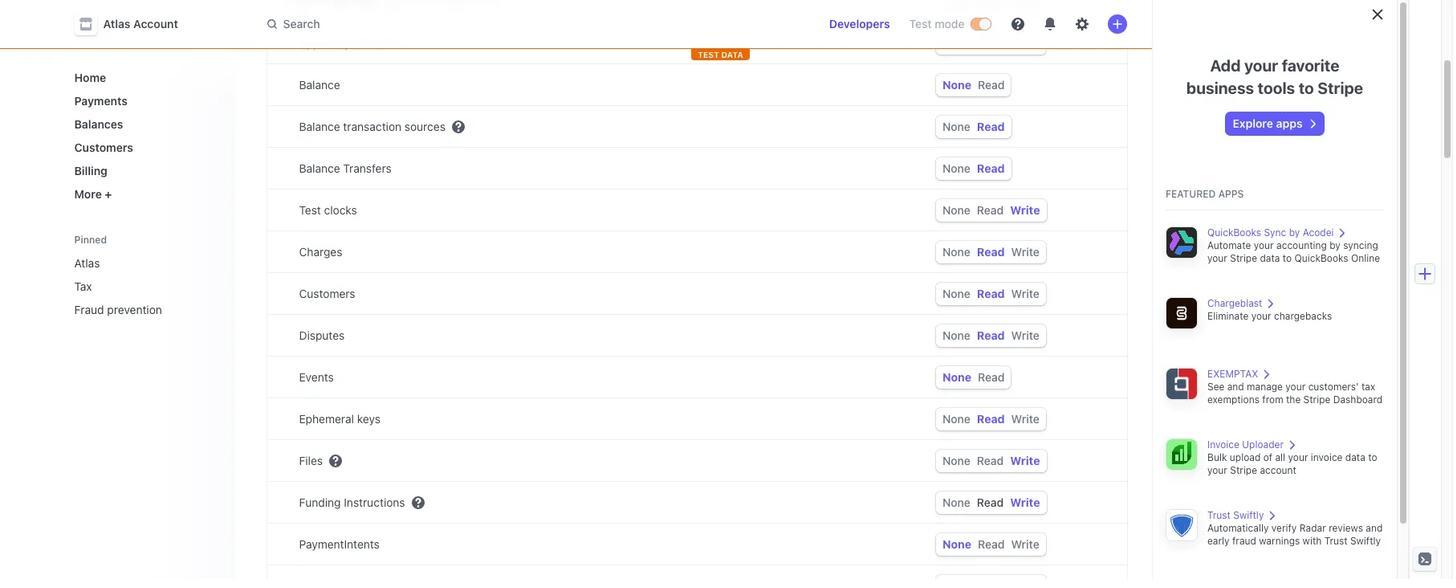 Task type: locate. For each thing, give the bounding box(es) containing it.
read button for ephemeral keys
[[977, 412, 1005, 426]]

to down favorite
[[1299, 79, 1314, 97]]

1 balance from the top
[[299, 78, 340, 92]]

1 horizontal spatial test
[[909, 17, 932, 31]]

by up the accounting
[[1290, 226, 1300, 239]]

+
[[105, 187, 112, 201]]

help image
[[1011, 18, 1024, 31]]

1 vertical spatial customers
[[299, 287, 355, 300]]

0 vertical spatial trust
[[1208, 509, 1231, 521]]

test left mode
[[909, 17, 932, 31]]

your up tools
[[1245, 56, 1279, 75]]

0 horizontal spatial by
[[1290, 226, 1300, 239]]

explore
[[1233, 116, 1274, 130]]

6 none read write from the top
[[943, 412, 1040, 426]]

test
[[909, 17, 932, 31], [299, 203, 321, 217]]

1 none button from the top
[[943, 36, 971, 50]]

stripe down the upload
[[1231, 464, 1258, 476]]

4 none from the top
[[943, 161, 971, 175]]

none button
[[943, 36, 971, 50], [943, 78, 972, 92], [943, 120, 971, 133], [943, 161, 971, 175], [943, 203, 971, 217], [943, 245, 971, 259], [943, 287, 971, 300], [943, 328, 971, 342], [943, 370, 972, 384], [943, 412, 971, 426], [943, 454, 971, 467], [943, 495, 971, 509], [943, 537, 972, 551]]

write button for paymentintents
[[1011, 537, 1040, 551]]

2 balance from the top
[[299, 120, 340, 133]]

5 none read write from the top
[[943, 328, 1040, 342]]

to inside add your favorite business tools to stripe
[[1299, 79, 1314, 97]]

none
[[943, 36, 971, 50], [943, 78, 972, 92], [943, 120, 971, 133], [943, 161, 971, 175], [943, 203, 971, 217], [943, 245, 971, 259], [943, 287, 971, 300], [943, 328, 971, 342], [943, 370, 972, 384], [943, 412, 971, 426], [943, 454, 971, 467], [943, 495, 971, 509], [943, 537, 972, 551]]

1 horizontal spatial by
[[1330, 239, 1341, 251]]

developers link
[[823, 11, 897, 37]]

1 vertical spatial swiftly
[[1351, 535, 1381, 547]]

see
[[1208, 381, 1225, 393]]

0 horizontal spatial and
[[1228, 381, 1245, 393]]

2 vertical spatial to
[[1369, 451, 1378, 463]]

2 none button from the top
[[943, 78, 972, 92]]

write for apple pay domains
[[1012, 36, 1040, 50]]

and
[[1228, 381, 1245, 393], [1366, 522, 1383, 534]]

write
[[1012, 36, 1040, 50], [1011, 203, 1040, 217], [1012, 245, 1040, 259], [1012, 287, 1040, 300], [1012, 328, 1040, 342], [1012, 412, 1040, 426], [1011, 454, 1040, 467], [1011, 495, 1040, 509], [1011, 537, 1040, 551]]

atlas left account at the top of the page
[[103, 17, 130, 31]]

more
[[74, 187, 102, 201]]

10 none button from the top
[[943, 412, 971, 426]]

balance down apple at left top
[[299, 78, 340, 92]]

0 vertical spatial swiftly
[[1234, 509, 1264, 521]]

3 none read from the top
[[943, 161, 1005, 175]]

9 none read write from the top
[[943, 537, 1040, 551]]

test
[[698, 50, 719, 59]]

see and manage your customers' tax exemptions from the stripe dashboard
[[1208, 381, 1383, 406]]

apps
[[1277, 116, 1303, 130]]

none button for disputes
[[943, 328, 971, 342]]

data right invoice
[[1346, 451, 1366, 463]]

balance for balance
[[299, 78, 340, 92]]

2 none read write from the top
[[943, 203, 1040, 217]]

1 vertical spatial by
[[1330, 239, 1341, 251]]

trust inside automatically verify radar reviews and early fraud warnings with trust swiftly
[[1325, 535, 1348, 547]]

to right invoice
[[1369, 451, 1378, 463]]

read for none 'button' for charges
[[977, 245, 1005, 259]]

trust swiftly image
[[1166, 509, 1198, 541]]

1 vertical spatial balance
[[299, 120, 340, 133]]

7 none from the top
[[943, 287, 971, 300]]

0 vertical spatial and
[[1228, 381, 1245, 393]]

balance for balance transaction sources
[[299, 120, 340, 133]]

8 none button from the top
[[943, 328, 971, 342]]

quickbooks
[[1208, 226, 1262, 239], [1295, 252, 1349, 264]]

0 vertical spatial by
[[1290, 226, 1300, 239]]

stripe down automate
[[1231, 252, 1258, 264]]

write button for apple pay domains
[[1012, 36, 1040, 50]]

explore apps link
[[1227, 112, 1324, 135]]

write button
[[1012, 36, 1040, 50], [1011, 203, 1040, 217], [1012, 245, 1040, 259], [1012, 287, 1040, 300], [1012, 328, 1040, 342], [1012, 412, 1040, 426], [1011, 454, 1040, 467], [1011, 495, 1040, 509], [1011, 537, 1040, 551]]

none read write for ephemeral keys
[[943, 412, 1040, 426]]

4 none button from the top
[[943, 161, 971, 175]]

none for 11th none 'button' from the top of the page
[[943, 454, 971, 467]]

1 horizontal spatial swiftly
[[1351, 535, 1381, 547]]

none read
[[943, 78, 1005, 92], [943, 120, 1005, 133], [943, 161, 1005, 175], [943, 370, 1005, 384]]

invoice uploader
[[1208, 438, 1284, 451]]

none read write for test clocks
[[943, 203, 1040, 217]]

0 vertical spatial data
[[1260, 252, 1280, 264]]

1 vertical spatial trust
[[1325, 535, 1348, 547]]

1 horizontal spatial customers
[[299, 287, 355, 300]]

atlas inside atlas account button
[[103, 17, 130, 31]]

quickbooks up automate
[[1208, 226, 1262, 239]]

exemptions
[[1208, 394, 1260, 406]]

4 none read from the top
[[943, 370, 1005, 384]]

sync
[[1264, 226, 1287, 239]]

and up exemptions
[[1228, 381, 1245, 393]]

0 vertical spatial atlas
[[103, 17, 130, 31]]

automate
[[1208, 239, 1251, 251]]

1 vertical spatial data
[[1346, 451, 1366, 463]]

3 none from the top
[[943, 120, 971, 133]]

1 vertical spatial quickbooks
[[1295, 252, 1349, 264]]

1 none read write from the top
[[943, 36, 1040, 50]]

data inside bulk upload of all your invoice data to your stripe account
[[1346, 451, 1366, 463]]

none read write for paymentintents
[[943, 537, 1040, 551]]

charges
[[299, 245, 342, 259]]

0 vertical spatial customers
[[74, 141, 133, 154]]

test mode
[[909, 17, 965, 31]]

1 horizontal spatial to
[[1299, 79, 1314, 97]]

4 none read write from the top
[[943, 287, 1040, 300]]

trust swiftly
[[1208, 509, 1264, 521]]

stripe
[[1318, 79, 1364, 97], [1231, 252, 1258, 264], [1304, 394, 1331, 406], [1231, 464, 1258, 476]]

quickbooks sync by acodei
[[1208, 226, 1334, 239]]

none button for events
[[943, 370, 972, 384]]

write for paymentintents
[[1011, 537, 1040, 551]]

data down quickbooks sync by acodei
[[1260, 252, 1280, 264]]

1 horizontal spatial quickbooks
[[1295, 252, 1349, 264]]

read button for charges
[[977, 245, 1005, 259]]

and right reviews
[[1366, 522, 1383, 534]]

explore apps
[[1233, 116, 1303, 130]]

0 horizontal spatial swiftly
[[1234, 509, 1264, 521]]

12 none from the top
[[943, 495, 971, 509]]

5 none from the top
[[943, 203, 971, 217]]

1 vertical spatial atlas
[[74, 256, 100, 270]]

pinned navigation links element
[[68, 226, 225, 323]]

mode
[[935, 17, 965, 31]]

quickbooks down the accounting
[[1295, 252, 1349, 264]]

9 none button from the top
[[943, 370, 972, 384]]

3 balance from the top
[[299, 161, 340, 175]]

data
[[722, 50, 744, 59]]

clocks
[[324, 203, 357, 217]]

search
[[283, 17, 320, 31]]

read for none 'button' related to ephemeral keys
[[977, 412, 1005, 426]]

eliminate
[[1208, 310, 1249, 322]]

2 none from the top
[[943, 78, 972, 92]]

0 vertical spatial to
[[1299, 79, 1314, 97]]

1 horizontal spatial data
[[1346, 451, 1366, 463]]

0 vertical spatial quickbooks
[[1208, 226, 1262, 239]]

trust up "automatically"
[[1208, 509, 1231, 521]]

by inside automate your accounting by syncing your stripe data to quickbooks online
[[1330, 239, 1341, 251]]

trust
[[1208, 509, 1231, 521], [1325, 535, 1348, 547]]

your inside add your favorite business tools to stripe
[[1245, 56, 1279, 75]]

9 none from the top
[[943, 370, 972, 384]]

0 horizontal spatial to
[[1283, 252, 1292, 264]]

read
[[977, 36, 1005, 50], [978, 78, 1005, 92], [977, 120, 1005, 133], [977, 161, 1005, 175], [977, 203, 1004, 217], [977, 245, 1005, 259], [977, 287, 1005, 300], [977, 328, 1005, 342], [978, 370, 1005, 384], [977, 412, 1005, 426], [977, 454, 1004, 467], [977, 495, 1004, 509], [978, 537, 1005, 551]]

none button for balance
[[943, 78, 972, 92]]

13 none button from the top
[[943, 537, 972, 551]]

3 none button from the top
[[943, 120, 971, 133]]

none for none 'button' related to ephemeral keys
[[943, 412, 971, 426]]

1 horizontal spatial atlas
[[103, 17, 130, 31]]

atlas for atlas
[[74, 256, 100, 270]]

balances
[[74, 117, 123, 131]]

1 vertical spatial test
[[299, 203, 321, 217]]

0 horizontal spatial atlas
[[74, 256, 100, 270]]

1 horizontal spatial and
[[1366, 522, 1383, 534]]

read button for test clocks
[[977, 203, 1004, 217]]

bulk
[[1208, 451, 1227, 463]]

1 horizontal spatial trust
[[1325, 535, 1348, 547]]

1 vertical spatial and
[[1366, 522, 1383, 534]]

test for test mode
[[909, 17, 932, 31]]

by
[[1290, 226, 1300, 239], [1330, 239, 1341, 251]]

1 none read from the top
[[943, 78, 1005, 92]]

to down the accounting
[[1283, 252, 1292, 264]]

0 horizontal spatial data
[[1260, 252, 1280, 264]]

test data
[[698, 50, 744, 59]]

13 none from the top
[[943, 537, 972, 551]]

tax link
[[68, 273, 222, 300]]

6 none button from the top
[[943, 245, 971, 259]]

none button for charges
[[943, 245, 971, 259]]

2 horizontal spatial to
[[1369, 451, 1378, 463]]

write button for ephemeral keys
[[1012, 412, 1040, 426]]

atlas
[[103, 17, 130, 31], [74, 256, 100, 270]]

11 none button from the top
[[943, 454, 971, 467]]

balance for balance transfers
[[299, 161, 340, 175]]

customers up disputes
[[299, 287, 355, 300]]

apple pay domains
[[299, 36, 399, 50]]

none read for balance transfers
[[943, 161, 1005, 175]]

chargeblast image
[[1166, 297, 1198, 329]]

fraud
[[1233, 535, 1257, 547]]

test left clocks at the left
[[299, 203, 321, 217]]

none read write
[[943, 36, 1040, 50], [943, 203, 1040, 217], [943, 245, 1040, 259], [943, 287, 1040, 300], [943, 328, 1040, 342], [943, 412, 1040, 426], [943, 454, 1040, 467], [943, 495, 1040, 509], [943, 537, 1040, 551]]

atlas inside atlas link
[[74, 256, 100, 270]]

pay
[[332, 36, 351, 50]]

eliminate your chargebacks
[[1208, 310, 1332, 322]]

home
[[74, 71, 106, 84]]

your right all
[[1289, 451, 1309, 463]]

1 none from the top
[[943, 36, 971, 50]]

atlas down pinned
[[74, 256, 100, 270]]

read button
[[977, 36, 1005, 50], [978, 78, 1005, 92], [977, 120, 1005, 133], [977, 161, 1005, 175], [977, 203, 1004, 217], [977, 245, 1005, 259], [977, 287, 1005, 300], [977, 328, 1005, 342], [978, 370, 1005, 384], [977, 412, 1005, 426], [977, 454, 1004, 467], [977, 495, 1004, 509], [978, 537, 1005, 551]]

exemptax image
[[1166, 368, 1198, 400]]

quickbooks sync by acodei image
[[1166, 226, 1198, 259]]

0 vertical spatial test
[[909, 17, 932, 31]]

files
[[299, 454, 323, 467]]

customers'
[[1309, 381, 1359, 393]]

apps
[[1219, 188, 1244, 200]]

trust down reviews
[[1325, 535, 1348, 547]]

swiftly up "automatically"
[[1234, 509, 1264, 521]]

write for test clocks
[[1011, 203, 1040, 217]]

stripe down customers' at the bottom right
[[1304, 394, 1331, 406]]

reviews
[[1329, 522, 1364, 534]]

atlas account
[[103, 17, 178, 31]]

your down automate
[[1208, 252, 1228, 264]]

0 horizontal spatial test
[[299, 203, 321, 217]]

events
[[299, 370, 334, 384]]

acodei
[[1303, 226, 1334, 239]]

11 none from the top
[[943, 454, 971, 467]]

swiftly down reviews
[[1351, 535, 1381, 547]]

the
[[1286, 394, 1301, 406]]

balance up balance transfers
[[299, 120, 340, 133]]

billing
[[74, 164, 107, 177]]

0 horizontal spatial customers
[[74, 141, 133, 154]]

8 none from the top
[[943, 328, 971, 342]]

swiftly inside automatically verify radar reviews and early fraud warnings with trust swiftly
[[1351, 535, 1381, 547]]

fraud
[[74, 303, 104, 316]]

2 vertical spatial balance
[[299, 161, 340, 175]]

none button for balance transfers
[[943, 161, 971, 175]]

customers down balances
[[74, 141, 133, 154]]

customers
[[74, 141, 133, 154], [299, 287, 355, 300]]

0 vertical spatial balance
[[299, 78, 340, 92]]

balance up test clocks on the left top
[[299, 161, 340, 175]]

write for charges
[[1012, 245, 1040, 259]]

invoice
[[1311, 451, 1343, 463]]

stripe down favorite
[[1318, 79, 1364, 97]]

exemptax
[[1208, 368, 1259, 380]]

1 vertical spatial to
[[1283, 252, 1292, 264]]

6 none from the top
[[943, 245, 971, 259]]

billing link
[[68, 157, 222, 184]]

10 none from the top
[[943, 412, 971, 426]]

your up the the
[[1286, 381, 1306, 393]]

customers inside core navigation links element
[[74, 141, 133, 154]]

swiftly
[[1234, 509, 1264, 521], [1351, 535, 1381, 547]]

paymentintents
[[299, 537, 380, 551]]

5 none button from the top
[[943, 203, 971, 217]]

and inside automatically verify radar reviews and early fraud warnings with trust swiftly
[[1366, 522, 1383, 534]]

3 none read write from the top
[[943, 245, 1040, 259]]

0 horizontal spatial trust
[[1208, 509, 1231, 521]]

by down acodei
[[1330, 239, 1341, 251]]

data
[[1260, 252, 1280, 264], [1346, 451, 1366, 463]]

none read for balance
[[943, 78, 1005, 92]]

data inside automate your accounting by syncing your stripe data to quickbooks online
[[1260, 252, 1280, 264]]

7 none button from the top
[[943, 287, 971, 300]]



Task type: describe. For each thing, give the bounding box(es) containing it.
none for disputes's none 'button'
[[943, 328, 971, 342]]

pinned element
[[68, 250, 222, 323]]

funding
[[299, 495, 341, 509]]

atlas link
[[68, 250, 222, 276]]

none for 12th none 'button' from the top of the page
[[943, 495, 971, 509]]

read button for events
[[978, 370, 1005, 384]]

customers link
[[68, 134, 222, 161]]

none for none 'button' for paymentintents
[[943, 537, 972, 551]]

featured
[[1166, 188, 1216, 200]]

stripe inside see and manage your customers' tax exemptions from the stripe dashboard
[[1304, 394, 1331, 406]]

verify
[[1272, 522, 1297, 534]]

prevention
[[107, 303, 162, 316]]

write for disputes
[[1012, 328, 1040, 342]]

stripe inside add your favorite business tools to stripe
[[1318, 79, 1364, 97]]

none read write for customers
[[943, 287, 1040, 300]]

read for customers's none 'button'
[[977, 287, 1005, 300]]

test for test clocks
[[299, 203, 321, 217]]

to inside automate your accounting by syncing your stripe data to quickbooks online
[[1283, 252, 1292, 264]]

dashboard
[[1334, 394, 1383, 406]]

your down quickbooks sync by acodei
[[1254, 239, 1274, 251]]

radar
[[1300, 522, 1326, 534]]

add your favorite business tools to stripe
[[1187, 56, 1364, 97]]

invoice
[[1208, 438, 1240, 451]]

and inside see and manage your customers' tax exemptions from the stripe dashboard
[[1228, 381, 1245, 393]]

to inside bulk upload of all your invoice data to your stripe account
[[1369, 451, 1378, 463]]

12 none button from the top
[[943, 495, 971, 509]]

none button for apple pay domains
[[943, 36, 971, 50]]

bulk upload of all your invoice data to your stripe account
[[1208, 451, 1378, 476]]

tax
[[1362, 381, 1376, 393]]

ephemeral
[[299, 412, 354, 426]]

home link
[[68, 64, 222, 91]]

favorite
[[1282, 56, 1340, 75]]

manage
[[1247, 381, 1283, 393]]

accounting
[[1277, 239, 1327, 251]]

write button for customers
[[1012, 287, 1040, 300]]

your down chargeblast
[[1252, 310, 1272, 322]]

early
[[1208, 535, 1230, 547]]

none button for test clocks
[[943, 203, 971, 217]]

sources
[[405, 120, 446, 133]]

payments link
[[68, 88, 222, 114]]

read button for balance
[[978, 78, 1005, 92]]

business
[[1187, 79, 1254, 97]]

tax
[[74, 279, 92, 293]]

account
[[1260, 464, 1297, 476]]

7 none read write from the top
[[943, 454, 1040, 467]]

automatically verify radar reviews and early fraud warnings with trust swiftly
[[1208, 522, 1383, 547]]

disputes
[[299, 328, 345, 342]]

your down bulk
[[1208, 464, 1228, 476]]

none read write for apple pay domains
[[943, 36, 1040, 50]]

Search text field
[[257, 9, 710, 39]]

none for none 'button' for charges
[[943, 245, 971, 259]]

none button for paymentintents
[[943, 537, 972, 551]]

more +
[[74, 187, 112, 201]]

test clocks
[[299, 203, 357, 217]]

chargebacks
[[1274, 310, 1332, 322]]

read for 12th none 'button' from the top of the page
[[977, 495, 1004, 509]]

none button for ephemeral keys
[[943, 412, 971, 426]]

warnings
[[1259, 535, 1300, 547]]

transaction
[[343, 120, 402, 133]]

write button for charges
[[1012, 245, 1040, 259]]

settings image
[[1076, 18, 1089, 31]]

read for none 'button' for paymentintents
[[978, 537, 1005, 551]]

2 none read from the top
[[943, 120, 1005, 133]]

read for disputes's none 'button'
[[977, 328, 1005, 342]]

none for none 'button' for test clocks
[[943, 203, 971, 217]]

read button for balance transfers
[[977, 161, 1005, 175]]

read button for customers
[[977, 287, 1005, 300]]

invoice uploader image
[[1166, 438, 1198, 471]]

none read for events
[[943, 370, 1005, 384]]

write button for test clocks
[[1011, 203, 1040, 217]]

featured apps
[[1166, 188, 1244, 200]]

transfers
[[343, 161, 392, 175]]

online
[[1352, 252, 1381, 264]]

atlas account button
[[74, 13, 194, 35]]

none for apple pay domains's none 'button'
[[943, 36, 971, 50]]

read button for paymentintents
[[978, 537, 1005, 551]]

apple
[[299, 36, 329, 50]]

upload
[[1230, 451, 1261, 463]]

write for ephemeral keys
[[1012, 412, 1040, 426]]

none read write for disputes
[[943, 328, 1040, 342]]

add
[[1211, 56, 1241, 75]]

8 none read write from the top
[[943, 495, 1040, 509]]

balances link
[[68, 111, 222, 137]]

read button for disputes
[[977, 328, 1005, 342]]

read for 11th none 'button' from the top of the page
[[977, 454, 1004, 467]]

of
[[1264, 451, 1273, 463]]

your inside see and manage your customers' tax exemptions from the stripe dashboard
[[1286, 381, 1306, 393]]

pinned
[[74, 234, 107, 246]]

automate your accounting by syncing your stripe data to quickbooks online
[[1208, 239, 1381, 264]]

core navigation links element
[[68, 64, 222, 207]]

Search search field
[[257, 9, 710, 39]]

balance transfers
[[299, 161, 392, 175]]

funding instructions
[[299, 495, 405, 509]]

fraud prevention link
[[68, 296, 222, 323]]

uploader
[[1243, 438, 1284, 451]]

balance transaction sources
[[299, 120, 446, 133]]

with
[[1303, 535, 1322, 547]]

keys
[[357, 412, 381, 426]]

account
[[133, 17, 178, 31]]

none read write for charges
[[943, 245, 1040, 259]]

write button for disputes
[[1012, 328, 1040, 342]]

developers
[[829, 17, 890, 31]]

domains
[[354, 36, 399, 50]]

tools
[[1258, 79, 1296, 97]]

all
[[1276, 451, 1286, 463]]

ephemeral keys
[[299, 412, 381, 426]]

fraud prevention
[[74, 303, 162, 316]]

read for none 'button' for test clocks
[[977, 203, 1004, 217]]

stripe inside automate your accounting by syncing your stripe data to quickbooks online
[[1231, 252, 1258, 264]]

0 horizontal spatial quickbooks
[[1208, 226, 1262, 239]]

none for customers's none 'button'
[[943, 287, 971, 300]]

stripe inside bulk upload of all your invoice data to your stripe account
[[1231, 464, 1258, 476]]

quickbooks inside automate your accounting by syncing your stripe data to quickbooks online
[[1295, 252, 1349, 264]]

write for customers
[[1012, 287, 1040, 300]]

from
[[1263, 394, 1284, 406]]

read button for apple pay domains
[[977, 36, 1005, 50]]

read for apple pay domains's none 'button'
[[977, 36, 1005, 50]]

automatically
[[1208, 522, 1269, 534]]

payments
[[74, 94, 128, 108]]

atlas for atlas account
[[103, 17, 130, 31]]

none button for customers
[[943, 287, 971, 300]]



Task type: vqa. For each thing, say whether or not it's contained in the screenshot.
right EUR
no



